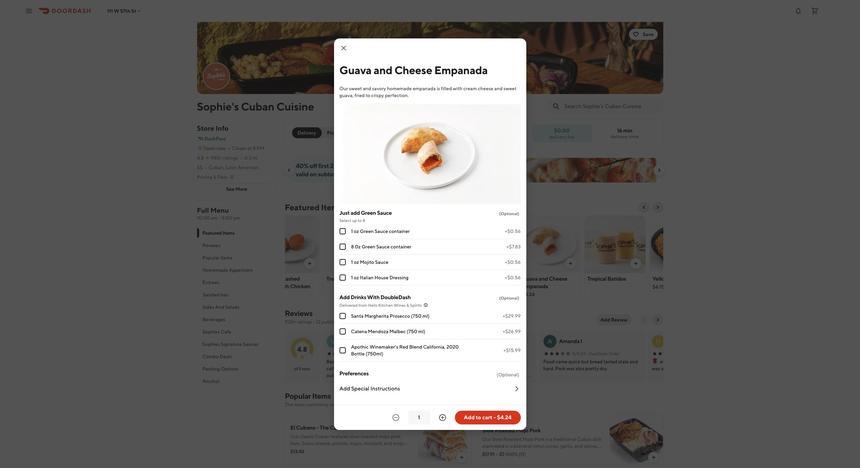 Task type: describe. For each thing, give the bounding box(es) containing it.
then
[[483, 451, 493, 456]]

1 for 1 oz mojito sauce
[[351, 260, 353, 265]]

empanada for guava and cheese empanada
[[435, 63, 488, 76]]

is inside the slow roasted mojo pork our slow roasted mojo pork is a traditional cuban dish, marinated in a blend of citrus juices, garlic, and spices, then slow-roasted to juicy, tender perfection. it's a flavorful and satisfying option for any meal.
[[546, 437, 549, 443]]

ml) for catena mendoza malbec (750 ml)
[[419, 329, 426, 335]]

6/4/23
[[355, 352, 369, 357]]

sauces
[[243, 342, 258, 347]]

oz for italian
[[354, 275, 359, 281]]

stuffed
[[261, 276, 280, 282]]

signature
[[221, 342, 242, 347]]

add special instructions button
[[340, 380, 521, 398]]

savory
[[372, 86, 386, 91]]

next image
[[655, 318, 661, 323]]

& inside "add drinks with doubledash" group
[[407, 303, 409, 308]]

our sweet and savory homemade empanada is filled with cream cheese and sweet guava, fried to crispy perfection.
[[340, 86, 517, 98]]

our inside our sweet and savory homemade empanada is filled with cream cheese and sweet guava, fried to crispy perfection.
[[340, 86, 348, 91]]

amanda
[[560, 338, 580, 345]]

order for v
[[392, 352, 403, 357]]

guava for guava and cheese empanada $4.24
[[522, 276, 538, 282]]

mojito
[[360, 260, 374, 265]]

save button
[[630, 29, 658, 40]]

1 vertical spatial mojo
[[393, 441, 404, 447]]

wines
[[394, 303, 406, 308]]

add for add review
[[601, 318, 611, 323]]

just
[[340, 210, 350, 216]]

- inside full menu 10:00 am - 8:00 pm
[[219, 215, 221, 221]]

sides
[[203, 305, 214, 310]]

featured inside heading
[[285, 203, 320, 212]]

popular items
[[203, 255, 233, 261]]

breast
[[430, 276, 446, 282]]

mi
[[253, 155, 258, 161]]

and inside el cubano - the cuban our classic cuban features slow-roasted mojo pork, ham, swiss cheese, pickles, mayo, mustard, and mojo sauce served on crispy cuban bread.
[[384, 441, 392, 447]]

citrus
[[533, 444, 545, 449]]

container for 8 0z green sauce container
[[391, 244, 412, 250]]

$10
[[368, 163, 378, 170]]

- inside el cubano - the cuban our classic cuban features slow-roasted mojo pork, ham, swiss cheese, pickles, mayo, mustard, and mojo sauce served on crispy cuban bread.
[[317, 425, 319, 432]]

mayo,
[[350, 441, 363, 447]]

to inside "button"
[[476, 415, 482, 421]]

slow- inside the slow roasted mojo pork our slow roasted mojo pork is a traditional cuban dish, marinated in a blend of citrus juices, garlic, and spices, then slow-roasted to juicy, tender perfection. it's a flavorful and satisfying option for any meal.
[[494, 451, 506, 456]]

1 off from the left
[[310, 163, 317, 170]]

1 oz green sauce container
[[351, 229, 410, 234]]

0 vertical spatial mojo
[[516, 428, 529, 434]]

• right $17.91
[[496, 452, 498, 458]]

1 vertical spatial pork
[[535, 437, 545, 443]]

$17.91 •
[[483, 452, 498, 458]]

sauce for 1 oz mojito sauce
[[375, 260, 389, 265]]

fees
[[217, 175, 228, 180]]

homemade appetizers button
[[197, 264, 277, 277]]

16
[[618, 127, 623, 134]]

add to cart - $4.24 button
[[455, 411, 521, 425]]

(optional) for just add green sauce
[[500, 211, 520, 216]]

cheese,
[[315, 441, 332, 447]]

on inside el cubano - the cuban our classic cuban features slow-roasted mojo pork, ham, swiss cheese, pickles, mayo, mustard, and mojo sauce served on crispy cuban bread.
[[320, 448, 325, 454]]

dressing
[[390, 275, 409, 281]]

delivery inside 16 min delivery time
[[611, 134, 628, 140]]

• right now
[[228, 146, 230, 151]]

doordash for v
[[372, 352, 391, 357]]

• doordash order for c
[[480, 352, 514, 357]]

cream
[[464, 86, 477, 91]]

cheese for guava and cheese empanada $4.24
[[549, 276, 568, 282]]

with inside our sweet and savory homemade empanada is filled with cream cheese and sweet guava, fried to crispy perfection.
[[453, 86, 463, 91]]

Item Search search field
[[565, 103, 658, 110]]

• right 6/4/23
[[370, 352, 371, 357]]

40% off first 2 orders up to $10 off with 40welcome, valid on subtotals $15
[[296, 163, 443, 178]]

0 horizontal spatial h
[[469, 338, 474, 345]]

filled
[[441, 86, 452, 91]]

2
[[330, 163, 334, 170]]

$$
[[197, 165, 203, 170]]

pricing & fees
[[197, 175, 228, 180]]

8 0z green sauce container
[[351, 244, 412, 250]]

0 vertical spatial roasted
[[495, 428, 515, 434]]

0 vertical spatial pork
[[530, 428, 541, 434]]

beverages
[[203, 317, 225, 323]]

mashed
[[281, 276, 300, 282]]

info
[[216, 124, 229, 132]]

1 vertical spatial mojo
[[523, 437, 534, 443]]

slow roasted mojo pork image
[[610, 414, 664, 468]]

2 vertical spatial (optional)
[[497, 372, 520, 378]]

homemade appetizers
[[203, 268, 253, 273]]

sides and salads
[[203, 305, 240, 310]]

1 vertical spatial a
[[511, 444, 513, 449]]

subtotals
[[318, 171, 343, 178]]

• doordash order for a
[[587, 352, 620, 357]]

combo deals button
[[197, 351, 277, 363]]

sandwich inside el cubano - the cuban sophie's spicy chicken sandwich
[[485, 366, 505, 372]]

and
[[215, 305, 225, 310]]

green for add
[[361, 210, 376, 216]]

0 vertical spatial slow
[[483, 428, 494, 434]]

sodas latinas image
[[454, 216, 515, 274]]

previous image
[[642, 318, 647, 323]]

• doordash order for v
[[370, 352, 403, 357]]

pork,
[[391, 434, 402, 440]]

• inside the reviews 930+ ratings • 12 public reviews
[[313, 320, 315, 325]]

traditional
[[554, 437, 576, 443]]

0 horizontal spatial featured
[[203, 231, 222, 236]]

open menu image
[[25, 7, 33, 15]]

options
[[221, 367, 239, 372]]

guava and cheese empanada dialog
[[334, 38, 527, 430]]

• right '$$'
[[205, 165, 207, 170]]

items
[[348, 402, 360, 408]]

0 vertical spatial mojo
[[379, 434, 390, 440]]

1 vertical spatial next button of carousel image
[[655, 205, 661, 210]]

yellow rice image
[[650, 216, 711, 274]]

0 horizontal spatial 8
[[253, 146, 256, 151]]

popular for popular items
[[203, 255, 220, 261]]

just add green sauce select up to 4
[[340, 210, 392, 223]]

up for select
[[352, 218, 357, 223]]

delivery inside $0.00 delivery fee
[[550, 134, 567, 140]]

menu
[[211, 207, 229, 214]]

0 vertical spatial next button of carousel image
[[657, 168, 662, 173]]

12
[[316, 320, 321, 325]]

apothic
[[351, 344, 369, 350]]

preferences
[[340, 371, 369, 377]]

0 vertical spatial of
[[294, 367, 298, 372]]

kitchen
[[379, 303, 393, 308]]

ratings inside the reviews 930+ ratings • 12 public reviews
[[298, 320, 312, 325]]

is inside our sweet and savory homemade empanada is filled with cream cheese and sweet guava, fried to crispy perfection.
[[437, 86, 440, 91]]

1 vertical spatial $13.43
[[291, 449, 304, 455]]

a
[[548, 338, 553, 345]]

reviews for reviews
[[203, 243, 221, 248]]

fee
[[568, 134, 575, 140]]

items inside the popular items the most commonly ordered items and dishes from this store
[[312, 392, 331, 401]]

0 horizontal spatial sophie's
[[197, 100, 239, 113]]

Delivery radio
[[292, 127, 322, 138]]

111 w 57th st button
[[107, 8, 142, 14]]

the for el cubano - the cuban sophie's spicy chicken sandwich
[[481, 359, 489, 365]]

red
[[400, 344, 409, 350]]

i
[[581, 338, 583, 345]]

latin
[[226, 165, 237, 170]]

popular for popular items the most commonly ordered items and dishes from this store
[[285, 392, 311, 401]]

garlic,
[[561, 444, 574, 449]]

full
[[197, 207, 209, 214]]

previous button of carousel image
[[286, 168, 292, 173]]

for
[[548, 458, 554, 463]]

add for add to cart - $4.24
[[464, 415, 475, 421]]

appetizers
[[229, 268, 253, 273]]

delivered
[[340, 303, 358, 308]]

doordash for c
[[483, 352, 502, 357]]

yellow rice $6.15
[[653, 276, 681, 290]]

review
[[612, 318, 628, 323]]

the for el cubano - the cuban our classic cuban features slow-roasted mojo pork, ham, swiss cheese, pickles, mayo, mustard, and mojo sauce served on crispy cuban bread.
[[320, 425, 329, 432]]

+$0.56 for container
[[505, 229, 521, 234]]

0.3
[[244, 155, 252, 161]]

0 horizontal spatial featured items
[[203, 231, 235, 236]]

order inside button
[[373, 130, 387, 136]]

el cubano - the cuban button
[[456, 359, 504, 366]]

1 horizontal spatial a
[[550, 437, 553, 443]]

grilled chicken breast sandwich image
[[389, 216, 450, 274]]

• up the el cubano - the cuban button
[[480, 352, 482, 357]]

perfection. inside the slow roasted mojo pork our slow roasted mojo pork is a traditional cuban dish, marinated in a blend of citrus juices, garlic, and spices, then slow-roasted to juicy, tender perfection. it's a flavorful and satisfying option for any meal.
[[556, 451, 580, 456]]

open now
[[203, 146, 226, 151]]

- inside el cubano - the cuban sophie's spicy chicken sandwich
[[478, 359, 480, 365]]

drinks
[[351, 294, 367, 301]]

pm
[[234, 215, 241, 221]]

grilled chicken breast sandwich $13.43
[[392, 276, 446, 298]]

add item to cart image for tropical batidos
[[633, 261, 639, 267]]

delivered from hells kitchen wines & spirits image
[[423, 303, 429, 308]]

previous button of carousel image
[[642, 205, 647, 210]]

marinated
[[483, 444, 505, 449]]

0 vertical spatial 930+
[[211, 155, 222, 161]]

2020
[[447, 344, 459, 350]]

add item to cart image for tropical fruit juices
[[372, 261, 378, 267]]

orders
[[335, 163, 352, 170]]

grilled
[[392, 276, 408, 282]]

roasted inside el cubano - the cuban our classic cuban features slow-roasted mojo pork, ham, swiss cheese, pickles, mayo, mustard, and mojo sauce served on crispy cuban bread.
[[362, 434, 378, 440]]

spicy
[[454, 366, 465, 372]]

sophies for sophies signature sauces
[[203, 342, 220, 347]]

alcohol button
[[197, 376, 277, 388]]

1 sweet from the left
[[349, 86, 362, 91]]

el for el cubano - the cuban sophie's spicy chicken sandwich
[[456, 359, 460, 365]]

reviews
[[336, 320, 353, 325]]

to inside our sweet and savory homemade empanada is filled with cream cheese and sweet guava, fried to crispy perfection.
[[366, 93, 371, 98]]

• right 8/9/23
[[587, 352, 588, 357]]

8 inside just add green sauce group
[[351, 244, 354, 250]]

w
[[114, 8, 119, 14]]

stars
[[302, 367, 310, 372]]

Pickup radio
[[318, 127, 348, 138]]

open
[[203, 146, 216, 151]]

packing options
[[203, 367, 239, 372]]

cafe
[[221, 330, 231, 335]]



Task type: vqa. For each thing, say whether or not it's contained in the screenshot.
3rd • DoorDash Order from left
yes



Task type: locate. For each thing, give the bounding box(es) containing it.
0 vertical spatial up
[[353, 163, 360, 170]]

the inside el cubano - the cuban our classic cuban features slow-roasted mojo pork, ham, swiss cheese, pickles, mayo, mustard, and mojo sauce served on crispy cuban bread.
[[320, 425, 329, 432]]

empanada
[[435, 63, 488, 76], [522, 283, 549, 290]]

featured items down "am" in the top of the page
[[203, 231, 235, 236]]

roasted
[[495, 428, 515, 434], [504, 437, 522, 443]]

ml) down delivered from hells kitchen wines & spirits 'icon'
[[423, 314, 430, 319]]

empanada inside dialog
[[435, 63, 488, 76]]

mojo down pork,
[[393, 441, 404, 447]]

$13.43 inside grilled chicken breast sandwich $13.43
[[392, 292, 406, 298]]

1 vertical spatial cubano
[[296, 425, 316, 432]]

0 horizontal spatial roasted
[[362, 434, 378, 440]]

1 horizontal spatial featured
[[285, 203, 320, 212]]

featured items up select
[[285, 203, 343, 212]]

guava inside dialog
[[340, 63, 372, 76]]

packing options button
[[197, 363, 277, 376]]

popular items button
[[197, 252, 277, 264]]

1 vertical spatial with
[[388, 163, 400, 170]]

empanada
[[413, 86, 436, 91]]

2 +$0.56 from the top
[[505, 260, 521, 265]]

items up reviews button
[[223, 231, 235, 236]]

0 vertical spatial cubano
[[461, 359, 478, 365]]

classic
[[300, 434, 314, 440]]

tropical inside button
[[588, 276, 607, 282]]

select
[[340, 218, 352, 223]]

0 horizontal spatial cubano
[[296, 425, 316, 432]]

el cubano - the cuban image
[[418, 414, 472, 468]]

a up juices,
[[550, 437, 553, 443]]

delivery
[[611, 134, 628, 140], [550, 134, 567, 140]]

add item to cart image inside tropical fruit juices 'button'
[[372, 261, 378, 267]]

(optional) for add drinks with doubledash
[[500, 296, 520, 301]]

popular
[[203, 255, 220, 261], [285, 392, 311, 401]]

sophie's inside el cubano - the cuban sophie's spicy chicken sandwich
[[435, 366, 453, 372]]

featured down "am" in the top of the page
[[203, 231, 222, 236]]

2 horizontal spatial doordash
[[589, 352, 608, 357]]

8/9/23
[[573, 352, 586, 357]]

+$0.56 for dressing
[[505, 275, 521, 281]]

h
[[657, 338, 661, 345], [469, 338, 474, 345]]

doordash up the el cubano - the cuban button
[[483, 352, 502, 357]]

0 horizontal spatial chicken
[[290, 283, 311, 290]]

sophies down beverages
[[203, 330, 220, 335]]

0 vertical spatial 1
[[351, 229, 353, 234]]

add inside group
[[340, 294, 350, 301]]

sandwich
[[392, 283, 416, 290], [485, 366, 505, 372]]

doordash right 8/9/23
[[589, 352, 608, 357]]

up down add
[[352, 218, 357, 223]]

1 sophies from the top
[[203, 330, 220, 335]]

select promotional banner element
[[465, 183, 484, 195]]

2 sweet from the left
[[504, 86, 517, 91]]

sauce down 1 oz green sauce container on the left
[[377, 244, 390, 250]]

oz left mojito
[[354, 260, 359, 265]]

of left the 5 on the left of page
[[294, 367, 298, 372]]

see more button
[[197, 184, 276, 195]]

cubano up classic
[[296, 425, 316, 432]]

items up select
[[321, 203, 343, 212]]

1 vertical spatial 8
[[351, 244, 354, 250]]

0 vertical spatial popular
[[203, 255, 220, 261]]

2 1 from the top
[[351, 260, 353, 265]]

add for add special instructions
[[340, 386, 350, 392]]

reviews inside the reviews 930+ ratings • 12 public reviews
[[285, 309, 313, 318]]

guava and cheese empanada
[[340, 63, 488, 76]]

mendoza
[[368, 329, 389, 335]]

$13.43 down ham,
[[291, 449, 304, 455]]

our up marinated
[[483, 437, 491, 443]]

3 add item to cart image from the left
[[633, 261, 639, 267]]

roasted inside the slow roasted mojo pork our slow roasted mojo pork is a traditional cuban dish, marinated in a blend of citrus juices, garlic, and spices, then slow-roasted to juicy, tender perfection. it's a flavorful and satisfying option for any meal.
[[506, 451, 522, 456]]

0 horizontal spatial a
[[511, 444, 513, 449]]

roasted down in
[[506, 451, 522, 456]]

1 vertical spatial guava
[[522, 276, 538, 282]]

increase quantity by 1 image
[[439, 414, 447, 422]]

2 horizontal spatial • doordash order
[[587, 352, 620, 357]]

930+ ratings •
[[211, 155, 242, 161]]

add drinks with doubledash group
[[340, 294, 521, 362]]

reviews up popular items
[[203, 243, 221, 248]]

2 doordash from the left
[[483, 352, 502, 357]]

930+ up cuban,
[[211, 155, 222, 161]]

with right filled on the top
[[453, 86, 463, 91]]

featured items heading
[[285, 202, 343, 213]]

green inside just add green sauce select up to 4
[[361, 210, 376, 216]]

tropical inside 'button'
[[327, 276, 346, 282]]

our inside the slow roasted mojo pork our slow roasted mojo pork is a traditional cuban dish, marinated in a blend of citrus juices, garlic, and spices, then slow-roasted to juicy, tender perfection. it's a flavorful and satisfying option for any meal.
[[483, 437, 491, 443]]

1 for 1 oz italian house dressing
[[351, 275, 353, 281]]

house
[[375, 275, 389, 281]]

cubano for el cubano - the cuban our classic cuban features slow-roasted mojo pork, ham, swiss cheese, pickles, mayo, mustard, and mojo sauce served on crispy cuban bread.
[[296, 425, 316, 432]]

0 vertical spatial sophie's
[[197, 100, 239, 113]]

0z
[[355, 244, 361, 250]]

sauce inside just add green sauce select up to 4
[[377, 210, 392, 216]]

- inside "button"
[[494, 415, 496, 421]]

cubano inside el cubano - the cuban sophie's spicy chicken sandwich
[[461, 359, 478, 365]]

cheese for guava and cheese empanada
[[395, 63, 433, 76]]

notification bell image
[[795, 7, 803, 15]]

1 vertical spatial from
[[385, 402, 395, 408]]

delivery left time
[[611, 134, 628, 140]]

mojo
[[379, 434, 390, 440], [393, 441, 404, 447]]

1 vertical spatial oz
[[354, 260, 359, 265]]

1 horizontal spatial crispy
[[371, 93, 384, 98]]

ml) for santa margherita prosecco (750 ml)
[[423, 314, 430, 319]]

closes
[[232, 146, 247, 151]]

from left "this"
[[385, 402, 395, 408]]

sauce right mojito
[[375, 260, 389, 265]]

111 w 57th st
[[107, 8, 136, 14]]

3 • doordash order from the left
[[587, 352, 620, 357]]

el up spicy
[[456, 359, 460, 365]]

(750ml)
[[366, 351, 384, 357]]

(750
[[411, 314, 422, 319], [407, 329, 418, 335]]

el for el cubano - the cuban our classic cuban features slow-roasted mojo pork, ham, swiss cheese, pickles, mayo, mustard, and mojo sauce served on crispy cuban bread.
[[291, 425, 295, 432]]

0 vertical spatial container
[[389, 229, 410, 234]]

0 vertical spatial on
[[310, 171, 317, 178]]

$6.15
[[653, 285, 665, 290]]

container for 1 oz green sauce container
[[389, 229, 410, 234]]

roasted
[[362, 434, 378, 440], [506, 451, 522, 456]]

our up guava,
[[340, 86, 348, 91]]

add item to cart image
[[307, 261, 313, 267], [568, 261, 574, 267], [459, 455, 465, 461], [651, 455, 657, 461]]

1 doordash from the left
[[372, 352, 391, 357]]

group
[[358, 130, 372, 136]]

from inside "add drinks with doubledash" group
[[359, 303, 368, 308]]

to inside the slow roasted mojo pork our slow roasted mojo pork is a traditional cuban dish, marinated in a blend of citrus juices, garlic, and spices, then slow-roasted to juicy, tender perfection. it's a flavorful and satisfying option for any meal.
[[523, 451, 528, 456]]

juices
[[360, 276, 375, 282]]

to up satisfying
[[523, 451, 528, 456]]

santa
[[351, 314, 364, 319]]

2 tropical from the left
[[588, 276, 607, 282]]

ordered
[[330, 402, 347, 408]]

our inside el cubano - the cuban our classic cuban features slow-roasted mojo pork, ham, swiss cheese, pickles, mayo, mustard, and mojo sauce served on crispy cuban bread.
[[291, 434, 299, 440]]

2 horizontal spatial add item to cart image
[[633, 261, 639, 267]]

el inside el cubano - the cuban our classic cuban features slow-roasted mojo pork, ham, swiss cheese, pickles, mayo, mustard, and mojo sauce served on crispy cuban bread.
[[291, 425, 295, 432]]

2 vertical spatial with
[[279, 283, 289, 290]]

juices,
[[546, 444, 560, 449]]

cubano inside el cubano - the cuban our classic cuban features slow-roasted mojo pork, ham, swiss cheese, pickles, mayo, mustard, and mojo sauce served on crispy cuban bread.
[[296, 425, 316, 432]]

2 sophies from the top
[[203, 342, 220, 347]]

0 horizontal spatial • doordash order
[[370, 352, 403, 357]]

up up '$15'
[[353, 163, 360, 170]]

cheese inside "guava and cheese empanada $4.24"
[[549, 276, 568, 282]]

items up commonly
[[312, 392, 331, 401]]

4.8 up '$$'
[[197, 155, 204, 161]]

items inside the popular items button
[[221, 255, 233, 261]]

sauce for just add green sauce select up to 4
[[377, 210, 392, 216]]

1 horizontal spatial our
[[340, 86, 348, 91]]

order down add review button
[[609, 352, 620, 357]]

0 vertical spatial with
[[453, 86, 463, 91]]

next button of carousel image
[[657, 168, 662, 173], [655, 205, 661, 210]]

american
[[238, 165, 259, 170]]

1 vertical spatial featured items
[[203, 231, 235, 236]]

0 horizontal spatial the
[[285, 402, 293, 408]]

0 horizontal spatial 930+
[[211, 155, 222, 161]]

1 horizontal spatial slow-
[[494, 451, 506, 456]]

el cubano - the cuban sophie's spicy chicken sandwich
[[435, 359, 505, 372]]

popular inside button
[[203, 255, 220, 261]]

reviews button
[[197, 240, 277, 252]]

2 add item to cart image from the left
[[503, 261, 508, 267]]

$4.24 inside "button"
[[497, 415, 512, 421]]

chicken down mashed on the bottom left of page
[[290, 283, 311, 290]]

(optional)
[[500, 211, 520, 216], [500, 296, 520, 301], [497, 372, 520, 378]]

bread.
[[356, 448, 370, 454]]

$4.24
[[522, 292, 535, 298], [497, 415, 512, 421]]

tropical for tropical fruit juices
[[327, 276, 346, 282]]

from down drinks
[[359, 303, 368, 308]]

1 vertical spatial sandwich
[[485, 366, 505, 372]]

to left $10
[[362, 163, 367, 170]]

add to cart - $4.24
[[464, 415, 512, 421]]

(optional) inside "add drinks with doubledash" group
[[500, 296, 520, 301]]

slow-
[[350, 434, 362, 440], [494, 451, 506, 456]]

sandwich down the el cubano - the cuban button
[[485, 366, 505, 372]]

green for oz
[[360, 229, 374, 234]]

sophie's
[[197, 100, 239, 113], [435, 366, 453, 372]]

off
[[310, 163, 317, 170], [379, 163, 387, 170]]

crispy inside our sweet and savory homemade empanada is filled with cream cheese and sweet guava, fried to crispy perfection.
[[371, 93, 384, 98]]

the left most
[[285, 402, 293, 408]]

oz
[[354, 229, 359, 234], [354, 260, 359, 265], [354, 275, 359, 281]]

0 items, open order cart image
[[811, 7, 820, 15]]

el inside el cubano - the cuban sophie's spicy chicken sandwich
[[456, 359, 460, 365]]

sophies
[[203, 330, 220, 335], [203, 342, 220, 347]]

(optional) inside just add green sauce group
[[500, 211, 520, 216]]

our up ham,
[[291, 434, 299, 440]]

1 1 from the top
[[351, 229, 353, 234]]

tropical fruit juices image
[[324, 216, 385, 274]]

order methods option group
[[292, 127, 348, 138]]

cuban inside the slow roasted mojo pork our slow roasted mojo pork is a traditional cuban dish, marinated in a blend of citrus juices, garlic, and spices, then slow-roasted to juicy, tender perfection. it's a flavorful and satisfying option for any meal.
[[577, 437, 592, 443]]

1 horizontal spatial $13.43
[[392, 292, 406, 298]]

sophies signature sauces button
[[197, 338, 277, 351]]

Current quantity is 1 number field
[[413, 414, 426, 422]]

mustard,
[[364, 441, 383, 447]]

spirits
[[410, 303, 422, 308]]

3 doordash from the left
[[589, 352, 608, 357]]

None checkbox
[[340, 244, 346, 250], [340, 259, 346, 265], [340, 313, 346, 319], [340, 244, 346, 250], [340, 259, 346, 265], [340, 313, 346, 319]]

rice
[[670, 276, 681, 282]]

(750 for malbec
[[407, 329, 418, 335]]

sophies cafe
[[203, 330, 231, 335]]

1 horizontal spatial on
[[320, 448, 325, 454]]

decrease quantity by 1 image
[[392, 414, 400, 422]]

sandwich down grilled
[[392, 283, 416, 290]]

tropical batidos image
[[585, 216, 646, 274]]

1 vertical spatial slow
[[492, 437, 503, 443]]

a
[[550, 437, 553, 443], [511, 444, 513, 449], [588, 451, 591, 456]]

sweet right cheese
[[504, 86, 517, 91]]

order for c
[[502, 352, 514, 357]]

stuffed mashed potato with chicken button
[[258, 216, 320, 302]]

featured items
[[285, 203, 343, 212], [203, 231, 235, 236]]

(optional) up +$7.83
[[500, 211, 520, 216]]

(optional) down +$15.99
[[497, 372, 520, 378]]

oz for mojito
[[354, 260, 359, 265]]

1 horizontal spatial perfection.
[[556, 451, 580, 456]]

add drinks with doubledash
[[340, 294, 411, 301]]

0 horizontal spatial $4.24
[[497, 415, 512, 421]]

add left review
[[601, 318, 611, 323]]

(750 down the spirits
[[411, 314, 422, 319]]

• doordash order up the el cubano - the cuban button
[[480, 352, 514, 357]]

2 vertical spatial +$0.56
[[505, 275, 521, 281]]

guava inside "guava and cheese empanada $4.24"
[[522, 276, 538, 282]]

cubano
[[461, 359, 478, 365], [296, 425, 316, 432]]

add inside button
[[601, 318, 611, 323]]

order down red
[[392, 352, 403, 357]]

sandwich inside grilled chicken breast sandwich $13.43
[[392, 283, 416, 290]]

sophie's cuban cuisine image
[[197, 22, 664, 94], [203, 63, 229, 89]]

ratings up the latin on the top left of the page
[[223, 155, 238, 161]]

• left 12 at the left
[[313, 320, 315, 325]]

now
[[217, 146, 226, 151]]

1 horizontal spatial h
[[657, 338, 661, 345]]

add for add drinks with doubledash
[[340, 294, 350, 301]]

with down mashed on the bottom left of page
[[279, 283, 289, 290]]

tropical left fruit
[[327, 276, 346, 282]]

$17.91
[[483, 452, 495, 458]]

0 horizontal spatial popular
[[203, 255, 220, 261]]

(750 right malbec
[[407, 329, 418, 335]]

cuban inside el cubano - the cuban sophie's spicy chicken sandwich
[[490, 359, 504, 365]]

the up the sophie's spicy chicken sandwich button
[[481, 359, 489, 365]]

container up 8 0z green sauce container
[[389, 229, 410, 234]]

1 down select
[[351, 229, 353, 234]]

&
[[213, 175, 217, 180], [407, 303, 409, 308]]

pricing
[[197, 175, 212, 180]]

save
[[643, 32, 654, 37]]

to inside just add green sauce select up to 4
[[358, 218, 362, 223]]

1 horizontal spatial roasted
[[506, 451, 522, 456]]

stuffed mashed potato with chicken image
[[259, 216, 319, 274]]

0 horizontal spatial $13.43
[[291, 449, 304, 455]]

2 off from the left
[[379, 163, 387, 170]]

perfection. down the garlic,
[[556, 451, 580, 456]]

tropical for tropical batidos
[[588, 276, 607, 282]]

the inside el cubano - the cuban sophie's spicy chicken sandwich
[[481, 359, 489, 365]]

cubano for el cubano - the cuban sophie's spicy chicken sandwich
[[461, 359, 478, 365]]

chicken inside stuffed mashed potato with chicken
[[290, 283, 311, 290]]

reviews down stuffed mashed potato with chicken
[[285, 309, 313, 318]]

$$ • cuban, latin american
[[197, 165, 259, 170]]

up inside just add green sauce select up to 4
[[352, 218, 357, 223]]

0 vertical spatial from
[[359, 303, 368, 308]]

oz for green
[[354, 229, 359, 234]]

reviews inside button
[[203, 243, 221, 248]]

off right $10
[[379, 163, 387, 170]]

popular inside the popular items the most commonly ordered items and dishes from this store
[[285, 392, 311, 401]]

0 horizontal spatial guava
[[340, 63, 372, 76]]

perfection. inside our sweet and savory homemade empanada is filled with cream cheese and sweet guava, fried to crispy perfection.
[[385, 93, 409, 98]]

sophie's spicy chicken sandwich button
[[435, 366, 505, 372]]

tropical batidos button
[[585, 216, 646, 302]]

2 vertical spatial oz
[[354, 275, 359, 281]]

& left the spirits
[[407, 303, 409, 308]]

chicken left the 'breast'
[[409, 276, 430, 282]]

0 vertical spatial sophies
[[203, 330, 220, 335]]

(optional) up "+$29.99"
[[500, 296, 520, 301]]

ratings
[[223, 155, 238, 161], [298, 320, 312, 325]]

0 vertical spatial &
[[213, 175, 217, 180]]

• doordash order down winemaker's
[[370, 352, 403, 357]]

2 horizontal spatial a
[[588, 451, 591, 456]]

order right the group
[[373, 130, 387, 136]]

ratings down "reviews" link
[[298, 320, 312, 325]]

2 • doordash order from the left
[[480, 352, 514, 357]]

up for orders
[[353, 163, 360, 170]]

0 horizontal spatial tropical
[[327, 276, 346, 282]]

sauce up 1 oz green sauce container on the left
[[377, 210, 392, 216]]

reviews for reviews 930+ ratings • 12 public reviews
[[285, 309, 313, 318]]

0 vertical spatial el
[[456, 359, 460, 365]]

order
[[373, 130, 387, 136], [392, 352, 403, 357], [502, 352, 514, 357], [609, 352, 620, 357]]

items inside featured items heading
[[321, 203, 343, 212]]

None checkbox
[[340, 228, 346, 235], [340, 275, 346, 281], [340, 329, 346, 335], [340, 348, 346, 354], [340, 228, 346, 235], [340, 275, 346, 281], [340, 329, 346, 335], [340, 348, 346, 354]]

1 horizontal spatial sweet
[[504, 86, 517, 91]]

3 +$0.56 from the top
[[505, 275, 521, 281]]

1 oz italian house dressing
[[351, 275, 409, 281]]

1 vertical spatial (750
[[407, 329, 418, 335]]

crispy down pickles,
[[326, 448, 339, 454]]

add
[[351, 210, 360, 216]]

alcohol
[[203, 379, 219, 385]]

the up the cheese,
[[320, 425, 329, 432]]

4.8 up 'of 5 stars'
[[297, 346, 307, 353]]

1 +$0.56 from the top
[[505, 229, 521, 234]]

chicken inside grilled chicken breast sandwich $13.43
[[409, 276, 430, 282]]

1 horizontal spatial of
[[528, 444, 532, 449]]

1 horizontal spatial mojo
[[393, 441, 404, 447]]

0 vertical spatial 4.8
[[197, 155, 204, 161]]

featured down valid
[[285, 203, 320, 212]]

cubano up the sophie's spicy chicken sandwich button
[[461, 359, 478, 365]]

sweet up "fried"
[[349, 86, 362, 91]]

1 vertical spatial perfection.
[[556, 451, 580, 456]]

• doordash order right 8/9/23
[[587, 352, 620, 357]]

sauce for 8 0z green sauce container
[[377, 244, 390, 250]]

0 vertical spatial oz
[[354, 229, 359, 234]]

guava for guava and cheese empanada
[[340, 63, 372, 76]]

(750 for prosecco
[[411, 314, 422, 319]]

from inside the popular items the most commonly ordered items and dishes from this store
[[385, 402, 395, 408]]

any
[[555, 458, 563, 463]]

1 • doordash order from the left
[[370, 352, 403, 357]]

1
[[351, 229, 353, 234], [351, 260, 353, 265], [351, 275, 353, 281]]

doordash for a
[[589, 352, 608, 357]]

close guava and cheese empanada image
[[340, 44, 348, 52]]

at
[[248, 146, 252, 151]]

$4.24 for add to cart - $4.24
[[497, 415, 512, 421]]

flavorful
[[483, 458, 501, 463]]

sophie's up info
[[197, 100, 239, 113]]

2 vertical spatial the
[[320, 425, 329, 432]]

0 horizontal spatial empanada
[[435, 63, 488, 76]]

add special instructions
[[340, 386, 400, 392]]

3 1 from the top
[[351, 275, 353, 281]]

with right $10
[[388, 163, 400, 170]]

2 oz from the top
[[354, 260, 359, 265]]

green down the 4
[[360, 229, 374, 234]]

with inside stuffed mashed potato with chicken
[[279, 283, 289, 290]]

cheese inside dialog
[[395, 63, 433, 76]]

empanada for guava and cheese empanada $4.24
[[522, 283, 549, 290]]

1 tropical from the left
[[327, 276, 346, 282]]

of inside the slow roasted mojo pork our slow roasted mojo pork is a traditional cuban dish, marinated in a blend of citrus juices, garlic, and spices, then slow-roasted to juicy, tender perfection. it's a flavorful and satisfying option for any meal.
[[528, 444, 532, 449]]

16 min delivery time
[[611, 127, 639, 140]]

a right it's
[[588, 451, 591, 456]]

sophie's left spicy
[[435, 366, 453, 372]]

1 add item to cart image from the left
[[372, 261, 378, 267]]

1 horizontal spatial 930+
[[285, 320, 297, 325]]

featured
[[285, 203, 320, 212], [203, 231, 222, 236]]

and inside the popular items the most commonly ordered items and dishes from this store
[[361, 402, 369, 408]]

just add green sauce group
[[340, 209, 521, 286]]

0 horizontal spatial on
[[310, 171, 317, 178]]

tropical left batidos
[[588, 276, 607, 282]]

& inside button
[[213, 175, 217, 180]]

crispy
[[371, 93, 384, 98], [326, 448, 339, 454]]

add inside 'button'
[[340, 386, 350, 392]]

0 vertical spatial guava
[[340, 63, 372, 76]]

1 horizontal spatial chicken
[[409, 276, 430, 282]]

a right in
[[511, 444, 513, 449]]

0 vertical spatial empanada
[[435, 63, 488, 76]]

#1 most liked
[[480, 415, 507, 420]]

1 horizontal spatial with
[[388, 163, 400, 170]]

8 right at
[[253, 146, 256, 151]]

$4.24 for guava and cheese empanada $4.24
[[522, 292, 535, 298]]

sophies for sophies cafe
[[203, 330, 220, 335]]

• left 0.3
[[240, 155, 242, 161]]

8
[[253, 146, 256, 151], [351, 244, 354, 250]]

the inside the popular items the most commonly ordered items and dishes from this store
[[285, 402, 293, 408]]

slow- up mayo,
[[350, 434, 362, 440]]

1 oz from the top
[[354, 229, 359, 234]]

perfection.
[[385, 93, 409, 98], [556, 451, 580, 456]]

order for a
[[609, 352, 620, 357]]

1 horizontal spatial popular
[[285, 392, 311, 401]]

0 vertical spatial ml)
[[423, 314, 430, 319]]

guava and cheese empanada image
[[520, 216, 581, 274]]

2 delivery from the left
[[550, 134, 567, 140]]

0 vertical spatial chicken
[[409, 276, 430, 282]]

with inside 40% off first 2 orders up to $10 off with 40welcome, valid on subtotals $15
[[388, 163, 400, 170]]

3 oz from the top
[[354, 275, 359, 281]]

0 vertical spatial ratings
[[223, 155, 238, 161]]

is left filled on the top
[[437, 86, 440, 91]]

chicken inside el cubano - the cuban sophie's spicy chicken sandwich
[[466, 366, 484, 372]]

1 vertical spatial popular
[[285, 392, 311, 401]]

min
[[624, 127, 633, 134]]

(11)
[[519, 452, 526, 458]]

0 horizontal spatial with
[[279, 283, 289, 290]]

crispy inside el cubano - the cuban our classic cuban features slow-roasted mojo pork, ham, swiss cheese, pickles, mayo, mustard, and mojo sauce served on crispy cuban bread.
[[326, 448, 339, 454]]

$4.24 inside "guava and cheese empanada $4.24"
[[522, 292, 535, 298]]

1 horizontal spatial off
[[379, 163, 387, 170]]

oz up '0z'
[[354, 229, 359, 234]]

slow- inside el cubano - the cuban our classic cuban features slow-roasted mojo pork, ham, swiss cheese, pickles, mayo, mustard, and mojo sauce served on crispy cuban bread.
[[350, 434, 362, 440]]

1 horizontal spatial 4.8
[[297, 346, 307, 353]]

1 vertical spatial roasted
[[504, 437, 522, 443]]

0 horizontal spatial ratings
[[223, 155, 238, 161]]

- right "am" in the top of the page
[[219, 215, 221, 221]]

1 delivery from the left
[[611, 134, 628, 140]]

1 vertical spatial +$0.56
[[505, 260, 521, 265]]

0 horizontal spatial mojo
[[379, 434, 390, 440]]

popular up 'homemade'
[[203, 255, 220, 261]]

2 vertical spatial a
[[588, 451, 591, 456]]

add inside "button"
[[464, 415, 475, 421]]

store
[[405, 402, 416, 408]]

+$0.56
[[505, 229, 521, 234], [505, 260, 521, 265], [505, 275, 521, 281]]

slow up marinated
[[492, 437, 503, 443]]

0 horizontal spatial perfection.
[[385, 93, 409, 98]]

add review
[[601, 318, 628, 323]]

0 vertical spatial 8
[[253, 146, 256, 151]]

to inside 40% off first 2 orders up to $10 off with 40welcome, valid on subtotals $15
[[362, 163, 367, 170]]

add up delivered
[[340, 294, 350, 301]]

chicken down the el cubano - the cuban button
[[466, 366, 484, 372]]

1 vertical spatial the
[[285, 402, 293, 408]]

pickup
[[327, 130, 343, 136]]

1 horizontal spatial delivery
[[611, 134, 628, 140]]

0 horizontal spatial el
[[291, 425, 295, 432]]

$13.43 up wines
[[392, 292, 406, 298]]

1 vertical spatial slow-
[[494, 451, 506, 456]]

slow- down marinated
[[494, 451, 506, 456]]

green for 0z
[[362, 244, 376, 250]]

cuban
[[241, 100, 275, 113], [490, 359, 504, 365], [330, 425, 346, 432], [315, 434, 330, 440], [577, 437, 592, 443], [340, 448, 355, 454]]

1 vertical spatial sophie's
[[435, 366, 453, 372]]

on inside 40% off first 2 orders up to $10 off with 40welcome, valid on subtotals $15
[[310, 171, 317, 178]]

930+ inside the reviews 930+ ratings • 12 public reviews
[[285, 320, 297, 325]]

sauce for 1 oz green sauce container
[[375, 229, 388, 234]]

pricing & fees button
[[197, 174, 235, 181]]

add item to cart image
[[372, 261, 378, 267], [503, 261, 508, 267], [633, 261, 639, 267]]

1 vertical spatial 1
[[351, 260, 353, 265]]

is up juices,
[[546, 437, 549, 443]]

empanada inside "guava and cheese empanada $4.24"
[[522, 283, 549, 290]]

1 for 1 oz green sauce container
[[351, 229, 353, 234]]

0 vertical spatial featured
[[285, 203, 320, 212]]

roasted up mustard,
[[362, 434, 378, 440]]

reviews
[[203, 243, 221, 248], [285, 309, 313, 318]]

up inside 40% off first 2 orders up to $10 off with 40welcome, valid on subtotals $15
[[353, 163, 360, 170]]

0 horizontal spatial reviews
[[203, 243, 221, 248]]

0 vertical spatial featured items
[[285, 203, 343, 212]]

0 horizontal spatial of
[[294, 367, 298, 372]]

add item to cart image inside tropical batidos button
[[633, 261, 639, 267]]

and inside "guava and cheese empanada $4.24"
[[539, 276, 548, 282]]

popular items the most commonly ordered items and dishes from this store
[[285, 392, 416, 408]]

h down next image at the bottom right of the page
[[657, 338, 661, 345]]

0 horizontal spatial cheese
[[395, 63, 433, 76]]

sauce up 8 0z green sauce container
[[375, 229, 388, 234]]



